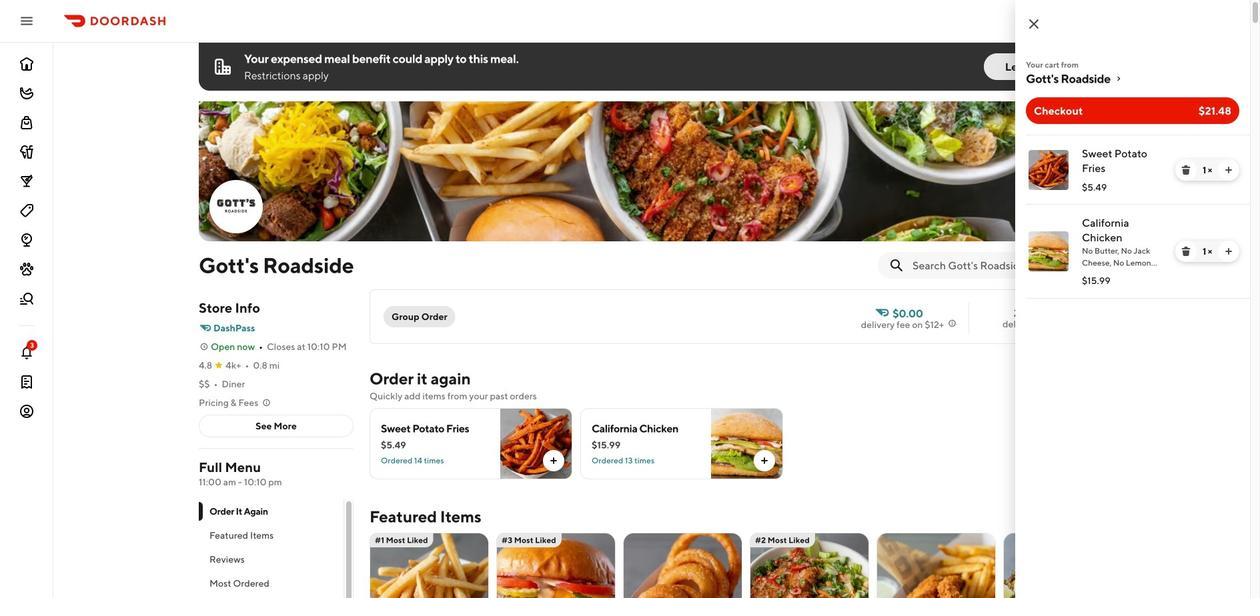 Task type: locate. For each thing, give the bounding box(es) containing it.
1 vertical spatial remove item from cart image
[[1181, 246, 1191, 257]]

remove item from cart image for sweet potato fries image
[[1181, 165, 1191, 175]]

add item to cart image
[[548, 456, 559, 466], [759, 456, 770, 466]]

1 vertical spatial add one to cart image
[[1223, 246, 1234, 257]]

add one to cart image
[[1223, 165, 1234, 175], [1223, 246, 1234, 257]]

2 add one to cart image from the top
[[1223, 246, 1234, 257]]

1 remove item from cart image from the top
[[1181, 165, 1191, 175]]

chicken tenders image
[[877, 533, 995, 598]]

list
[[1015, 135, 1250, 299]]

cheeseburger image
[[497, 533, 615, 598]]

0 horizontal spatial add item to cart image
[[548, 456, 559, 466]]

fries image
[[370, 533, 488, 598]]

remove item from cart image
[[1181, 165, 1191, 175], [1181, 246, 1191, 257]]

1 add one to cart image from the top
[[1223, 165, 1234, 175]]

add one to cart image for "california chicken" image remove item from cart image
[[1223, 246, 1234, 257]]

1 vertical spatial heading
[[370, 506, 481, 528]]

0 vertical spatial remove item from cart image
[[1181, 165, 1191, 175]]

2 remove item from cart image from the top
[[1181, 246, 1191, 257]]

1 horizontal spatial add item to cart image
[[759, 456, 770, 466]]

gott's roadside image
[[199, 101, 1105, 241], [211, 181, 261, 232]]

0 vertical spatial add one to cart image
[[1223, 165, 1234, 175]]

0 vertical spatial heading
[[370, 368, 471, 390]]

2 heading from the top
[[370, 506, 481, 528]]

heading
[[370, 368, 471, 390], [370, 506, 481, 528]]

1 add item to cart image from the left
[[548, 456, 559, 466]]

1 heading from the top
[[370, 368, 471, 390]]



Task type: vqa. For each thing, say whether or not it's contained in the screenshot.
Most Loved See All link
no



Task type: describe. For each thing, give the bounding box(es) containing it.
Item Search search field
[[913, 258, 1094, 273]]

add one to cart image for remove item from cart image associated with sweet potato fries image
[[1223, 165, 1234, 175]]

remove item from cart image for "california chicken" image
[[1181, 246, 1191, 257]]

sweet potato fries image
[[1029, 150, 1069, 190]]

california chicken image
[[1029, 231, 1069, 271]]

2 add item to cart image from the left
[[759, 456, 770, 466]]

onion rings image
[[624, 533, 742, 598]]

vietnamese chicken salad image
[[750, 533, 869, 598]]

fried brussels sprouts image
[[1004, 533, 1122, 598]]

open menu image
[[19, 13, 35, 29]]

close image
[[1026, 16, 1042, 32]]



